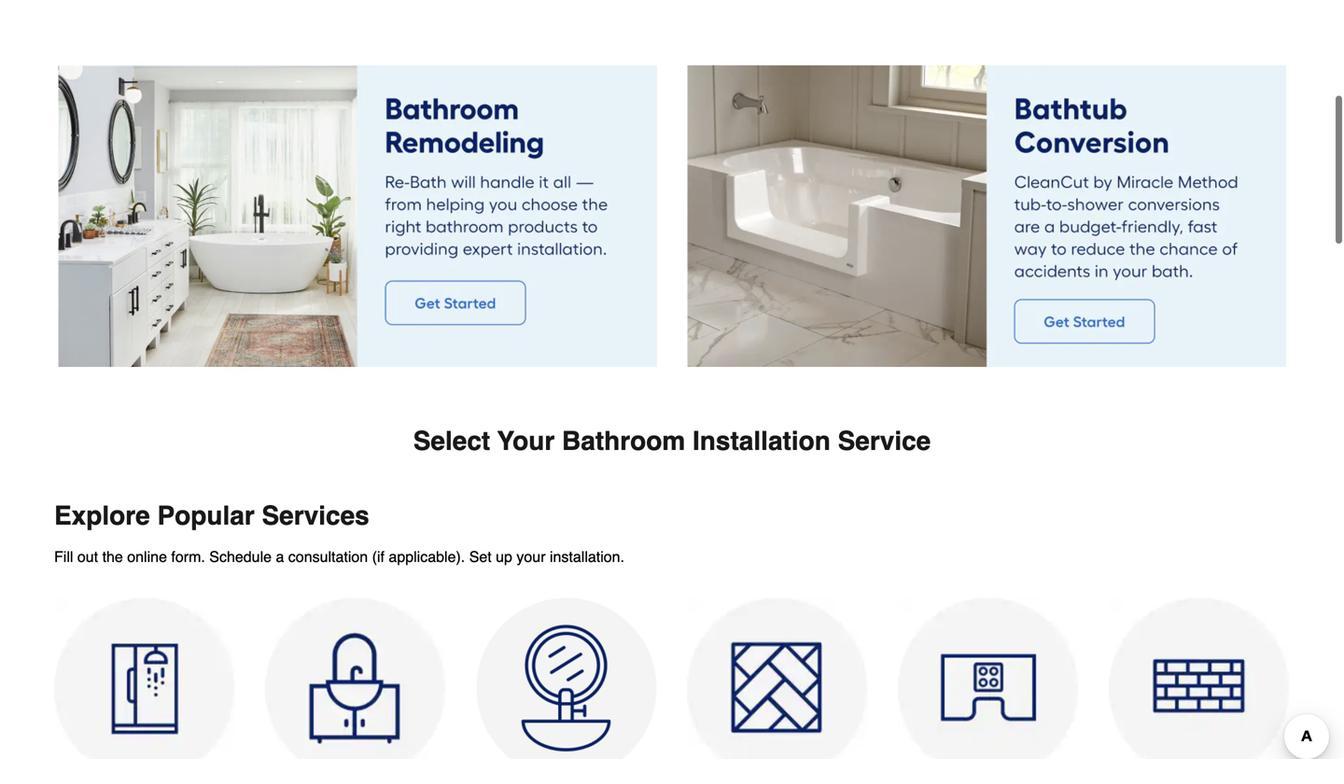 Task type: locate. For each thing, give the bounding box(es) containing it.
explore
[[54, 501, 150, 531]]

an icon of a vessel sink with faucet and mirror. image
[[476, 598, 657, 759]]

popular
[[157, 501, 255, 531]]

your
[[517, 548, 546, 566]]

out
[[77, 548, 98, 566]]

a
[[276, 548, 284, 566]]

services
[[262, 501, 369, 531]]

(if
[[372, 548, 385, 566]]

select your bathroom installation service
[[413, 426, 931, 456]]

schedule
[[209, 548, 272, 566]]

online
[[127, 548, 167, 566]]

installation
[[693, 426, 831, 456]]

fill out the online form. schedule a consultation (if applicable). set up your installation.
[[54, 548, 625, 566]]

applicable).
[[389, 548, 465, 566]]

the
[[102, 548, 123, 566]]

select
[[413, 426, 490, 456]]

up
[[496, 548, 513, 566]]

an icon of a countertop with a 4-burner cooktop. image
[[898, 598, 1079, 759]]

consultation
[[288, 548, 368, 566]]



Task type: describe. For each thing, give the bounding box(es) containing it.
an icon of a bath vanity with sink, faucet and mirror. image
[[265, 598, 446, 759]]

an icon of a backsplash. image
[[1109, 598, 1290, 759]]

service
[[838, 426, 931, 456]]

an icon of a floor tile. image
[[687, 598, 868, 759]]

installation.
[[550, 548, 625, 566]]

re-bath will handle it all, from helping you choose the right products to providing installation. image
[[58, 65, 657, 367]]

explore popular services
[[54, 501, 369, 531]]

fill
[[54, 548, 73, 566]]

your
[[497, 426, 555, 456]]

form.
[[171, 548, 205, 566]]

an icon of a shower door with shower head. image
[[54, 598, 235, 759]]

bathroom
[[562, 426, 686, 456]]

set
[[469, 548, 492, 566]]

clean cut by miracle method tub-to-shower conversions reduce accidents and are economical and fast. image
[[687, 65, 1287, 367]]



Task type: vqa. For each thing, say whether or not it's contained in the screenshot.
THE at the left bottom of the page
yes



